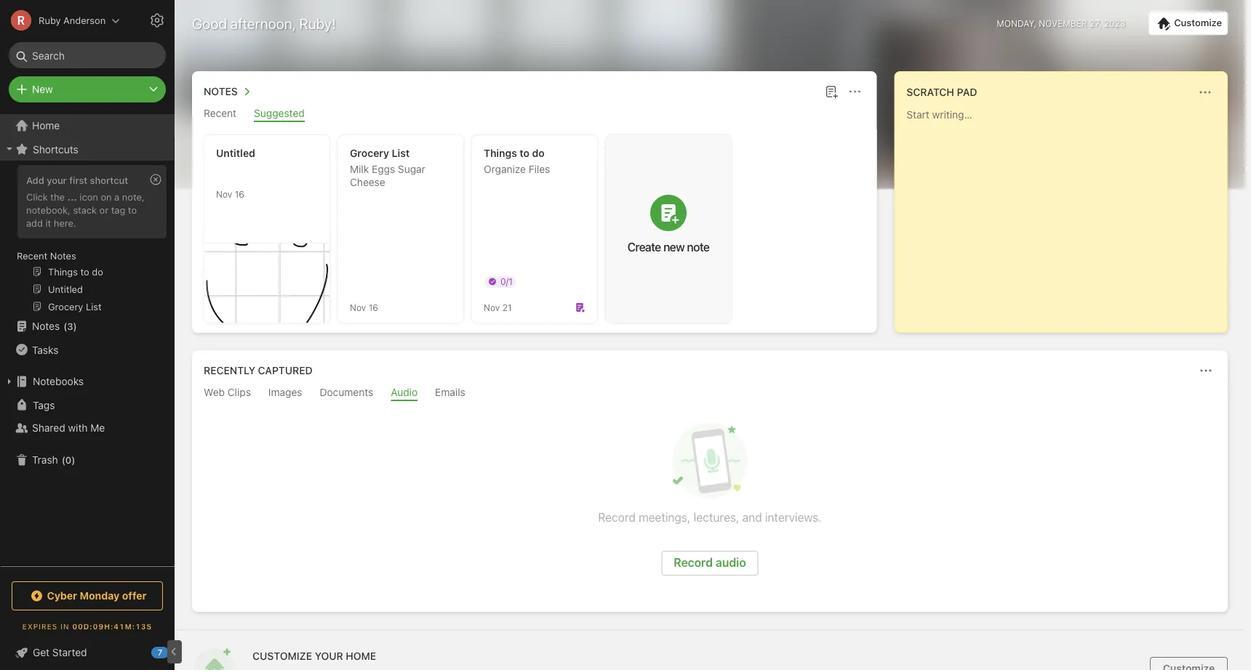 Task type: vqa. For each thing, say whether or not it's contained in the screenshot.
create new note button
yes



Task type: locate. For each thing, give the bounding box(es) containing it.
create new note button
[[606, 135, 731, 323]]

tree containing home
[[0, 114, 175, 566]]

notes inside button
[[204, 85, 238, 97]]

good afternoon, ruby!
[[192, 15, 336, 32]]

expires in 00d:09h:41m:12s
[[22, 623, 152, 631]]

files
[[529, 163, 550, 175]]

notes down here.
[[50, 250, 76, 261]]

) inside trash ( 0 )
[[71, 455, 75, 466]]

list
[[392, 147, 410, 159]]

1 vertical spatial notes
[[50, 250, 76, 261]]

clips
[[228, 387, 251, 399]]

new
[[32, 83, 53, 95]]

your
[[47, 175, 67, 185]]

) for trash
[[71, 455, 75, 466]]

1 horizontal spatial nov
[[350, 303, 366, 313]]

( up tasks button
[[63, 321, 67, 332]]

tasks
[[32, 344, 58, 356]]

note
[[687, 240, 709, 254]]

new button
[[9, 76, 166, 103]]

1 vertical spatial 16
[[369, 303, 378, 313]]

) inside notes ( 3 )
[[73, 321, 77, 332]]

click
[[26, 191, 48, 202]]

0 horizontal spatial recent
[[17, 250, 47, 261]]

3
[[67, 321, 73, 332]]

audio
[[716, 556, 746, 570]]

1 vertical spatial record
[[674, 556, 713, 570]]

1 vertical spatial (
[[62, 455, 65, 466]]

0/1
[[500, 276, 513, 287]]

nov 16
[[216, 189, 244, 199], [350, 303, 378, 313]]

record left audio
[[674, 556, 713, 570]]

1 horizontal spatial recent
[[204, 107, 236, 119]]

group
[[0, 161, 174, 321]]

notes for notes ( 3 )
[[32, 320, 60, 332]]

home
[[346, 650, 376, 662]]

monday
[[80, 590, 120, 602]]

record audio
[[674, 556, 746, 570]]

expires
[[22, 623, 58, 631]]

2 horizontal spatial nov
[[484, 303, 500, 313]]

0 horizontal spatial record
[[598, 511, 636, 525]]

Start writing… text field
[[907, 108, 1226, 321]]

customize your home
[[252, 650, 376, 662]]

ruby
[[39, 15, 61, 26]]

meetings,
[[639, 511, 691, 525]]

record
[[598, 511, 636, 525], [674, 556, 713, 570]]

0 horizontal spatial 16
[[235, 189, 244, 199]]

record for record meetings, lectures, and interviews.
[[598, 511, 636, 525]]

emails tab
[[435, 387, 465, 402]]

1 vertical spatial nov 16
[[350, 303, 378, 313]]

0 vertical spatial nov 16
[[216, 189, 244, 199]]

1 horizontal spatial to
[[520, 147, 530, 159]]

( inside notes ( 3 )
[[63, 321, 67, 332]]

recent tab
[[204, 107, 236, 122]]

1 vertical spatial recent
[[17, 250, 47, 261]]

More actions field
[[845, 81, 865, 102], [1195, 82, 1215, 103], [1196, 361, 1216, 381]]

21
[[502, 303, 512, 313]]

audio
[[391, 387, 418, 399]]

27,
[[1090, 18, 1101, 28]]

tree
[[0, 114, 175, 566]]

0 vertical spatial to
[[520, 147, 530, 159]]

record meetings, lectures, and interviews.
[[598, 511, 822, 525]]

recent inside tree
[[17, 250, 47, 261]]

0 vertical spatial 16
[[235, 189, 244, 199]]

tab list for recently captured
[[195, 387, 1225, 402]]

trash
[[32, 454, 58, 466]]

customize button
[[1149, 12, 1228, 35]]

notes up tasks on the left bottom of page
[[32, 320, 60, 332]]

shortcuts
[[33, 143, 78, 155]]

tab list
[[195, 107, 874, 122], [195, 387, 1225, 402]]

grocery
[[350, 147, 389, 159]]

Help and Learning task checklist field
[[0, 642, 175, 665]]

notes for notes
[[204, 85, 238, 97]]

0 vertical spatial tab list
[[195, 107, 874, 122]]

do
[[532, 147, 545, 159]]

(
[[63, 321, 67, 332], [62, 455, 65, 466]]

your
[[315, 650, 343, 662]]

1 vertical spatial tab list
[[195, 387, 1225, 402]]

here.
[[54, 217, 76, 228]]

record inside record audio button
[[674, 556, 713, 570]]

recent down notes button
[[204, 107, 236, 119]]

documents
[[320, 387, 373, 399]]

0 vertical spatial )
[[73, 321, 77, 332]]

icon
[[80, 191, 98, 202]]

to down note,
[[128, 204, 137, 215]]

notebook,
[[26, 204, 70, 215]]

me
[[90, 422, 105, 434]]

a
[[114, 191, 119, 202]]

1 vertical spatial to
[[128, 204, 137, 215]]

group containing add your first shortcut
[[0, 161, 174, 321]]

web clips
[[204, 387, 251, 399]]

( right trash
[[62, 455, 65, 466]]

0 vertical spatial record
[[598, 511, 636, 525]]

interviews.
[[765, 511, 822, 525]]

pad
[[957, 86, 977, 98]]

documents tab
[[320, 387, 373, 402]]

1 horizontal spatial nov 16
[[350, 303, 378, 313]]

1 tab list from the top
[[195, 107, 874, 122]]

)
[[73, 321, 77, 332], [71, 455, 75, 466]]

to left do
[[520, 147, 530, 159]]

0 vertical spatial notes
[[204, 85, 238, 97]]

notes up recent tab in the left of the page
[[204, 85, 238, 97]]

) right trash
[[71, 455, 75, 466]]

offer
[[122, 590, 147, 602]]

started
[[52, 647, 87, 659]]

) up tasks button
[[73, 321, 77, 332]]

to inside icon on a note, notebook, stack or tag to add it here.
[[128, 204, 137, 215]]

recent down add
[[17, 250, 47, 261]]

scratch pad button
[[904, 84, 977, 101]]

first
[[69, 175, 87, 185]]

2023
[[1104, 18, 1125, 28]]

0 vertical spatial recent
[[204, 107, 236, 119]]

tasks button
[[0, 338, 174, 362]]

more actions image
[[846, 83, 864, 100], [1197, 84, 1214, 101], [1197, 362, 1215, 380]]

1 horizontal spatial record
[[674, 556, 713, 570]]

images
[[268, 387, 302, 399]]

( for trash
[[62, 455, 65, 466]]

Account field
[[0, 6, 120, 35]]

( inside trash ( 0 )
[[62, 455, 65, 466]]

record left meetings,
[[598, 511, 636, 525]]

on
[[101, 191, 112, 202]]

) for notes
[[73, 321, 77, 332]]

0 vertical spatial (
[[63, 321, 67, 332]]

shared with me
[[32, 422, 105, 434]]

it
[[45, 217, 51, 228]]

in
[[60, 623, 69, 631]]

1 vertical spatial )
[[71, 455, 75, 466]]

suggested tab panel
[[192, 122, 877, 333]]

nov
[[216, 189, 232, 199], [350, 303, 366, 313], [484, 303, 500, 313]]

0
[[65, 455, 71, 466]]

grocery list milk eggs sugar cheese
[[350, 147, 425, 188]]

icon on a note, notebook, stack or tag to add it here.
[[26, 191, 144, 228]]

shortcut
[[90, 175, 128, 185]]

organize
[[484, 163, 526, 175]]

sugar
[[398, 163, 425, 175]]

None search field
[[19, 42, 156, 68]]

to
[[520, 147, 530, 159], [128, 204, 137, 215]]

tab list containing web clips
[[195, 387, 1225, 402]]

tab list containing recent
[[195, 107, 874, 122]]

0 horizontal spatial to
[[128, 204, 137, 215]]

notes
[[204, 85, 238, 97], [50, 250, 76, 261], [32, 320, 60, 332]]

ruby!
[[299, 15, 336, 32]]

add
[[26, 175, 44, 185]]

2 tab list from the top
[[195, 387, 1225, 402]]

audio tab
[[391, 387, 418, 402]]

2 vertical spatial notes
[[32, 320, 60, 332]]



Task type: describe. For each thing, give the bounding box(es) containing it.
images tab
[[268, 387, 302, 402]]

suggested
[[254, 107, 305, 119]]

home link
[[0, 114, 175, 137]]

record audio button
[[661, 551, 758, 576]]

audio tab panel
[[192, 402, 1228, 612]]

group inside tree
[[0, 161, 174, 321]]

create new note
[[627, 240, 709, 254]]

shared with me link
[[0, 417, 174, 440]]

1 horizontal spatial 16
[[369, 303, 378, 313]]

notebooks link
[[0, 370, 174, 394]]

monday, november 27, 2023
[[997, 18, 1125, 28]]

emails
[[435, 387, 465, 399]]

nov 21
[[484, 303, 512, 313]]

captured
[[258, 365, 313, 377]]

milk
[[350, 163, 369, 175]]

...
[[67, 191, 77, 202]]

tab list for notes
[[195, 107, 874, 122]]

tags
[[33, 399, 55, 411]]

0 horizontal spatial nov
[[216, 189, 232, 199]]

suggested tab
[[254, 107, 305, 122]]

recently captured
[[204, 365, 313, 377]]

scratch
[[907, 86, 954, 98]]

settings image
[[148, 12, 166, 29]]

home
[[32, 120, 60, 132]]

click to collapse image
[[169, 644, 180, 661]]

anderson
[[63, 15, 106, 26]]

note,
[[122, 191, 144, 202]]

shortcuts button
[[0, 137, 174, 161]]

things
[[484, 147, 517, 159]]

7
[[158, 648, 162, 658]]

cyber monday offer
[[47, 590, 147, 602]]

0 horizontal spatial nov 16
[[216, 189, 244, 199]]

customize
[[1174, 17, 1222, 28]]

or
[[99, 204, 108, 215]]

expand notebooks image
[[4, 376, 15, 388]]

more actions image for scratch pad
[[1197, 84, 1214, 101]]

more actions field for recently captured
[[1196, 361, 1216, 381]]

eggs
[[372, 163, 395, 175]]

the
[[50, 191, 65, 202]]

scratch pad
[[907, 86, 977, 98]]

record for record audio
[[674, 556, 713, 570]]

recent for recent
[[204, 107, 236, 119]]

cyber monday offer button
[[12, 582, 163, 611]]

click the ...
[[26, 191, 77, 202]]

november
[[1039, 18, 1087, 28]]

recently
[[204, 365, 255, 377]]

stack
[[73, 204, 97, 215]]

Search text field
[[19, 42, 156, 68]]

new
[[663, 240, 684, 254]]

with
[[68, 422, 88, 434]]

cyber
[[47, 590, 77, 602]]

add
[[26, 217, 43, 228]]

web
[[204, 387, 225, 399]]

tag
[[111, 204, 125, 215]]

customize
[[252, 650, 312, 662]]

things to do organize files
[[484, 147, 550, 175]]

notes ( 3 )
[[32, 320, 77, 332]]

add your first shortcut
[[26, 175, 128, 185]]

thumbnail image
[[204, 244, 330, 323]]

get started
[[33, 647, 87, 659]]

tags button
[[0, 394, 174, 417]]

untitled
[[216, 147, 255, 159]]

more actions field for scratch pad
[[1195, 82, 1215, 103]]

more actions image for recently captured
[[1197, 362, 1215, 380]]

good
[[192, 15, 227, 32]]

( for notes
[[63, 321, 67, 332]]

to inside the things to do organize files
[[520, 147, 530, 159]]

recently captured button
[[201, 362, 313, 380]]

notes button
[[201, 83, 255, 100]]

create
[[627, 240, 661, 254]]

lectures,
[[694, 511, 739, 525]]

trash ( 0 )
[[32, 454, 75, 466]]

cheese
[[350, 176, 385, 188]]

recent for recent notes
[[17, 250, 47, 261]]

get
[[33, 647, 50, 659]]

notebooks
[[33, 376, 84, 388]]

ruby anderson
[[39, 15, 106, 26]]

web clips tab
[[204, 387, 251, 402]]

recent notes
[[17, 250, 76, 261]]



